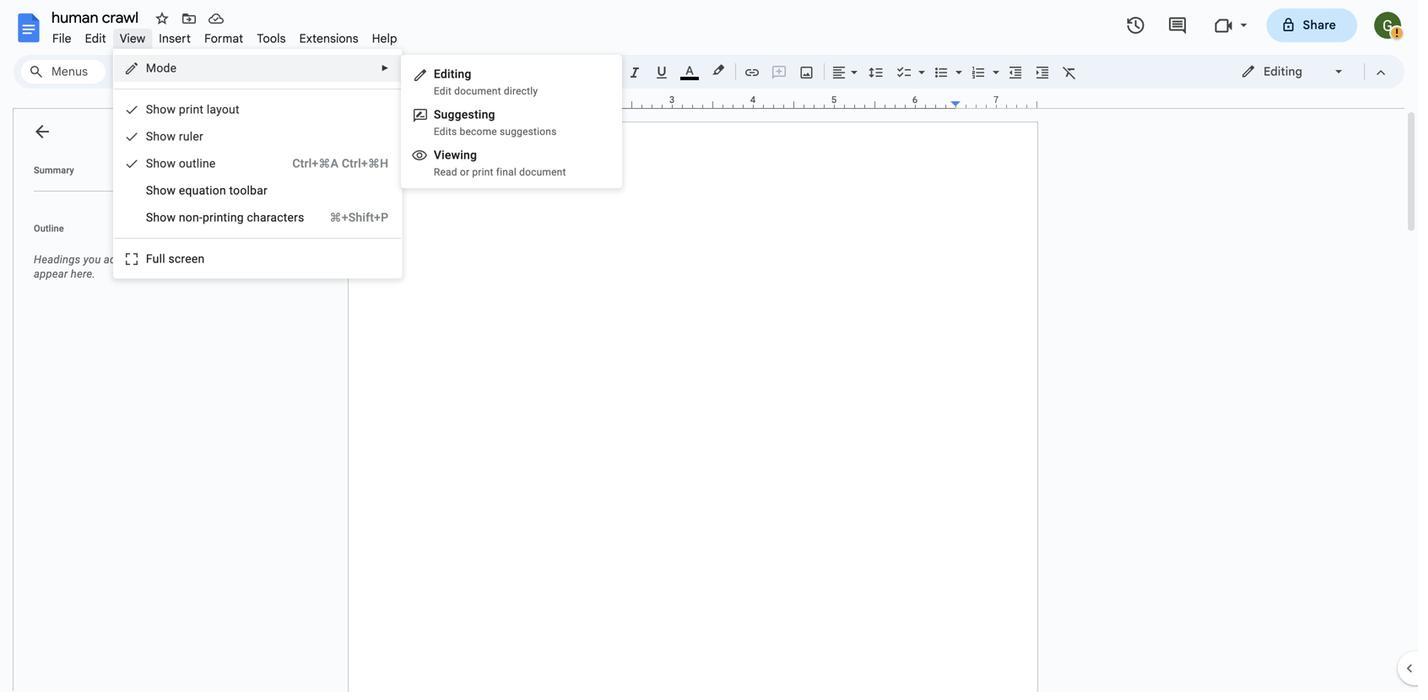 Task type: vqa. For each thing, say whether or not it's contained in the screenshot.
"⌘A"
no



Task type: describe. For each thing, give the bounding box(es) containing it.
diting
[[441, 67, 472, 81]]

mode m element
[[146, 61, 182, 75]]

uler
[[183, 130, 203, 144]]

ctrl+⌘a
[[292, 157, 339, 171]]

file
[[52, 31, 71, 46]]

►
[[381, 63, 390, 73]]

document inside headings you add to the document will appear here.
[[156, 253, 206, 266]]

edit inside e diting edit document directly
[[434, 85, 452, 97]]

edit inside menu item
[[85, 31, 106, 46]]

editing
[[1264, 64, 1303, 79]]

s for uggesting
[[434, 108, 441, 122]]

rint
[[186, 103, 204, 117]]

headings
[[34, 253, 81, 266]]

tools menu item
[[250, 29, 293, 49]]

⌘+shift+p
[[330, 211, 389, 225]]

right margin image
[[952, 95, 1037, 108]]

final
[[496, 166, 517, 178]]

ode
[[157, 61, 177, 75]]

extensions
[[299, 31, 359, 46]]

to
[[125, 253, 135, 266]]

s uggesting edits become suggestions
[[434, 108, 557, 138]]

main toolbar
[[105, 0, 1083, 441]]

text color image
[[681, 60, 699, 80]]

view
[[120, 31, 146, 46]]

layout
[[207, 103, 240, 117]]

highlight color image
[[709, 60, 728, 80]]

left margin image
[[349, 95, 434, 108]]

m ode
[[146, 61, 177, 75]]

suggestions
[[500, 126, 557, 138]]

e diting edit document directly
[[434, 67, 538, 97]]

show for show r uler
[[146, 130, 176, 144]]

1 vertical spatial e
[[179, 184, 185, 198]]

add
[[104, 253, 122, 266]]

become
[[460, 126, 497, 138]]

insert image image
[[798, 60, 817, 84]]

line & paragraph spacing image
[[867, 60, 886, 84]]

s how non-printing characters
[[146, 211, 304, 225]]

help menu item
[[365, 29, 404, 49]]

the
[[138, 253, 154, 266]]

document inside e diting edit document directly
[[454, 85, 501, 97]]

r
[[179, 130, 183, 144]]

show e quation toolbar
[[146, 184, 268, 198]]

⌘+shift+p element
[[310, 209, 389, 226]]

Rename text field
[[46, 7, 149, 27]]

edit menu item
[[78, 29, 113, 49]]

print
[[472, 166, 494, 178]]

ctrl+⌘a ctrl+⌘h
[[292, 157, 389, 171]]

full screen u element
[[146, 252, 210, 266]]

non-
[[179, 211, 203, 225]]

show outli n e
[[146, 157, 216, 171]]

show for show e quation toolbar
[[146, 184, 176, 198]]

show for show p rint layout
[[146, 103, 176, 117]]

mode and view toolbar
[[1229, 55, 1395, 89]]

u
[[153, 252, 159, 266]]

n
[[203, 157, 209, 171]]

view menu item
[[113, 29, 152, 49]]

share
[[1304, 18, 1337, 33]]

show p rint layout
[[146, 103, 240, 117]]

s for how
[[146, 211, 153, 225]]

edits
[[434, 126, 457, 138]]

show equation toolbar e element
[[146, 184, 273, 198]]

document inside v iewing read or print final document
[[519, 166, 566, 178]]

appear
[[34, 268, 68, 280]]



Task type: locate. For each thing, give the bounding box(es) containing it.
3 show from the top
[[146, 157, 176, 171]]

quation
[[185, 184, 226, 198]]

s left non-
[[146, 211, 153, 225]]

Menus field
[[21, 60, 106, 84]]

extensions menu item
[[293, 29, 365, 49]]

show ruler r element
[[146, 130, 208, 144]]

file menu item
[[46, 29, 78, 49]]

0 horizontal spatial s
[[146, 211, 153, 225]]

ctrl+⌘h
[[342, 157, 389, 171]]

menu containing m
[[113, 49, 402, 279]]

menu bar banner
[[0, 0, 1419, 692]]

show
[[146, 103, 176, 117], [146, 130, 176, 144], [146, 157, 176, 171], [146, 184, 176, 198]]

menu bar inside menu bar banner
[[46, 22, 404, 50]]

or
[[460, 166, 470, 178]]

0 vertical spatial document
[[454, 85, 501, 97]]

application
[[0, 0, 1419, 692]]

how
[[153, 211, 176, 225]]

0 horizontal spatial e
[[179, 184, 185, 198]]

document outline element
[[14, 109, 243, 692]]

insert
[[159, 31, 191, 46]]

edit down 'rename' text field
[[85, 31, 106, 46]]

show up how
[[146, 184, 176, 198]]

editing button
[[1230, 59, 1357, 84]]

Star checkbox
[[150, 7, 174, 30]]

outli
[[179, 157, 203, 171]]

1 horizontal spatial edit
[[434, 85, 452, 97]]

you
[[83, 253, 101, 266]]

screen
[[168, 252, 205, 266]]

printing
[[203, 211, 244, 225]]

v iewing read or print final document
[[434, 148, 566, 178]]

p
[[179, 103, 186, 117]]

summary
[[34, 165, 74, 176]]

show outline n element
[[146, 157, 221, 171]]

2 show from the top
[[146, 130, 176, 144]]

e
[[209, 157, 216, 171], [179, 184, 185, 198]]

ctrl+⌘a ctrl+⌘h element
[[272, 155, 389, 172]]

1 vertical spatial s
[[146, 211, 153, 225]]

1 vertical spatial edit
[[434, 85, 452, 97]]

f
[[146, 252, 153, 266]]

tools
[[257, 31, 286, 46]]

uggesting
[[441, 108, 495, 122]]

m
[[146, 61, 157, 75]]

headings you add to the document will appear here.
[[34, 253, 226, 280]]

edit down e
[[434, 85, 452, 97]]

0 vertical spatial edit
[[85, 31, 106, 46]]

toolbar
[[229, 184, 268, 198]]

menu bar containing file
[[46, 22, 404, 50]]

show left r
[[146, 130, 176, 144]]

ll
[[159, 252, 165, 266]]

1 horizontal spatial document
[[454, 85, 501, 97]]

0 horizontal spatial edit
[[85, 31, 106, 46]]

read
[[434, 166, 457, 178]]

s inside s uggesting edits become suggestions
[[434, 108, 441, 122]]

will
[[209, 253, 226, 266]]

s
[[434, 108, 441, 122], [146, 211, 153, 225]]

v
[[434, 148, 442, 162]]

e down show outli n e
[[179, 184, 185, 198]]

0 vertical spatial e
[[209, 157, 216, 171]]

s up edits
[[434, 108, 441, 122]]

directly
[[504, 85, 538, 97]]

4 show from the top
[[146, 184, 176, 198]]

menu
[[113, 49, 402, 279], [401, 55, 622, 188]]

outline heading
[[14, 222, 243, 246]]

iewing
[[442, 148, 477, 162]]

format
[[205, 31, 244, 46]]

show left outli in the top left of the page
[[146, 157, 176, 171]]

1 show from the top
[[146, 103, 176, 117]]

characters
[[247, 211, 304, 225]]

summary heading
[[34, 164, 74, 177]]

edit
[[85, 31, 106, 46], [434, 85, 452, 97]]

0 vertical spatial s
[[434, 108, 441, 122]]

show left p
[[146, 103, 176, 117]]

menu containing e
[[401, 55, 622, 188]]

insert menu item
[[152, 29, 198, 49]]

1 vertical spatial document
[[519, 166, 566, 178]]

0 horizontal spatial document
[[156, 253, 206, 266]]

application containing share
[[0, 0, 1419, 692]]

document
[[454, 85, 501, 97], [519, 166, 566, 178], [156, 253, 206, 266]]

show r uler
[[146, 130, 203, 144]]

e right outli in the top left of the page
[[209, 157, 216, 171]]

1 horizontal spatial s
[[434, 108, 441, 122]]

show non-printing characters s element
[[146, 211, 310, 225]]

1 horizontal spatial e
[[209, 157, 216, 171]]

help
[[372, 31, 397, 46]]

show for show outli n e
[[146, 157, 176, 171]]

2 vertical spatial document
[[156, 253, 206, 266]]

format menu item
[[198, 29, 250, 49]]

here.
[[71, 268, 95, 280]]

2 horizontal spatial document
[[519, 166, 566, 178]]

e
[[434, 67, 441, 81]]

share button
[[1267, 8, 1358, 42]]

menu bar
[[46, 22, 404, 50]]

f u ll screen
[[146, 252, 205, 266]]

outline
[[34, 223, 64, 234]]

show print layout p element
[[146, 103, 245, 117]]



